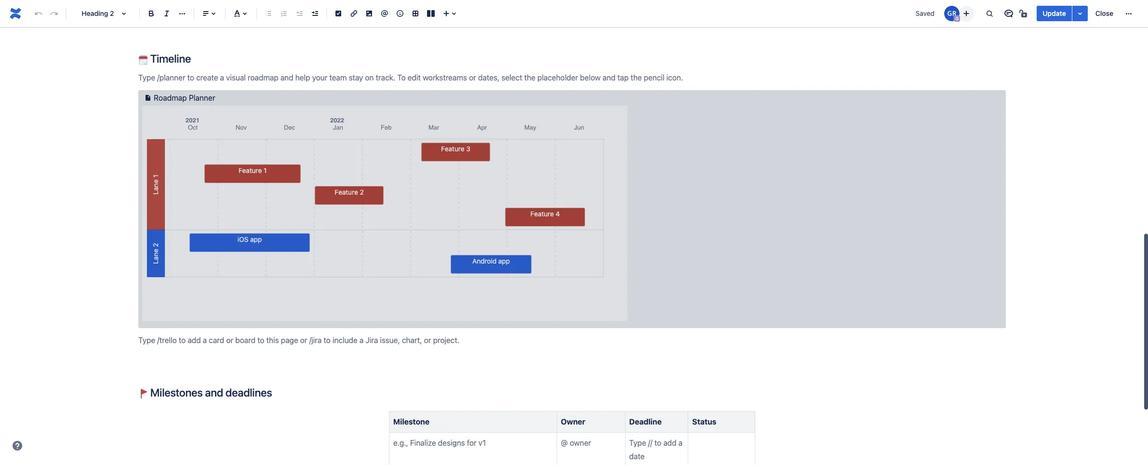 Task type: describe. For each thing, give the bounding box(es) containing it.
action item image
[[333, 8, 344, 19]]

owner
[[561, 418, 586, 426]]

more image
[[1124, 8, 1135, 19]]

deadlines
[[226, 386, 272, 400]]

milestone
[[394, 418, 430, 426]]

close
[[1096, 9, 1114, 17]]

:calendar_spiral: image
[[138, 55, 148, 65]]

and
[[205, 386, 223, 400]]

confluence image
[[8, 6, 23, 21]]

help image
[[12, 440, 23, 452]]

undo ⌘z image
[[33, 8, 44, 19]]

confluence image
[[8, 6, 23, 21]]

indent tab image
[[309, 8, 321, 19]]

greg robinson image
[[945, 6, 961, 21]]

close button
[[1090, 6, 1120, 21]]

milestones
[[150, 386, 203, 400]]

saved
[[916, 9, 935, 17]]

adjust update settings image
[[1075, 8, 1087, 19]]

numbered list ⌘⇧7 image
[[278, 8, 290, 19]]

roadmap planner image
[[142, 92, 154, 104]]

italic ⌘i image
[[161, 8, 173, 19]]



Task type: vqa. For each thing, say whether or not it's contained in the screenshot.
Recent to the middle
no



Task type: locate. For each thing, give the bounding box(es) containing it.
redo ⌘⇧z image
[[48, 8, 60, 19]]

mention image
[[379, 8, 391, 19]]

roadmap planner
[[154, 94, 215, 102]]

comment icon image
[[1004, 8, 1016, 19]]

heading
[[82, 9, 108, 17]]

link image
[[348, 8, 360, 19]]

:triangular_flag_on_post: image
[[138, 389, 148, 399], [138, 389, 148, 399]]

table image
[[410, 8, 422, 19]]

no restrictions image
[[1019, 8, 1031, 19]]

planner
[[189, 94, 215, 102]]

update
[[1043, 9, 1067, 17]]

align left image
[[200, 8, 212, 19]]

find and replace image
[[985, 8, 996, 19]]

more formatting image
[[177, 8, 188, 19]]

heading 2
[[82, 9, 114, 17]]

layouts image
[[425, 8, 437, 19]]

timeline
[[148, 52, 191, 65]]

outdent ⇧tab image
[[294, 8, 305, 19]]

deadline
[[630, 418, 662, 426]]

status
[[693, 418, 717, 426]]

heading 2 button
[[70, 3, 136, 24]]

roadmap
[[154, 94, 187, 102]]

bullet list ⌘⇧8 image
[[263, 8, 274, 19]]

add image, video, or file image
[[364, 8, 375, 19]]

invite to edit image
[[961, 7, 973, 19]]

2
[[110, 9, 114, 17]]

emoji image
[[395, 8, 406, 19]]

milestones and deadlines
[[148, 386, 272, 400]]

:calendar_spiral: image
[[138, 55, 148, 65]]

bold ⌘b image
[[146, 8, 157, 19]]

update button
[[1038, 6, 1073, 21]]



